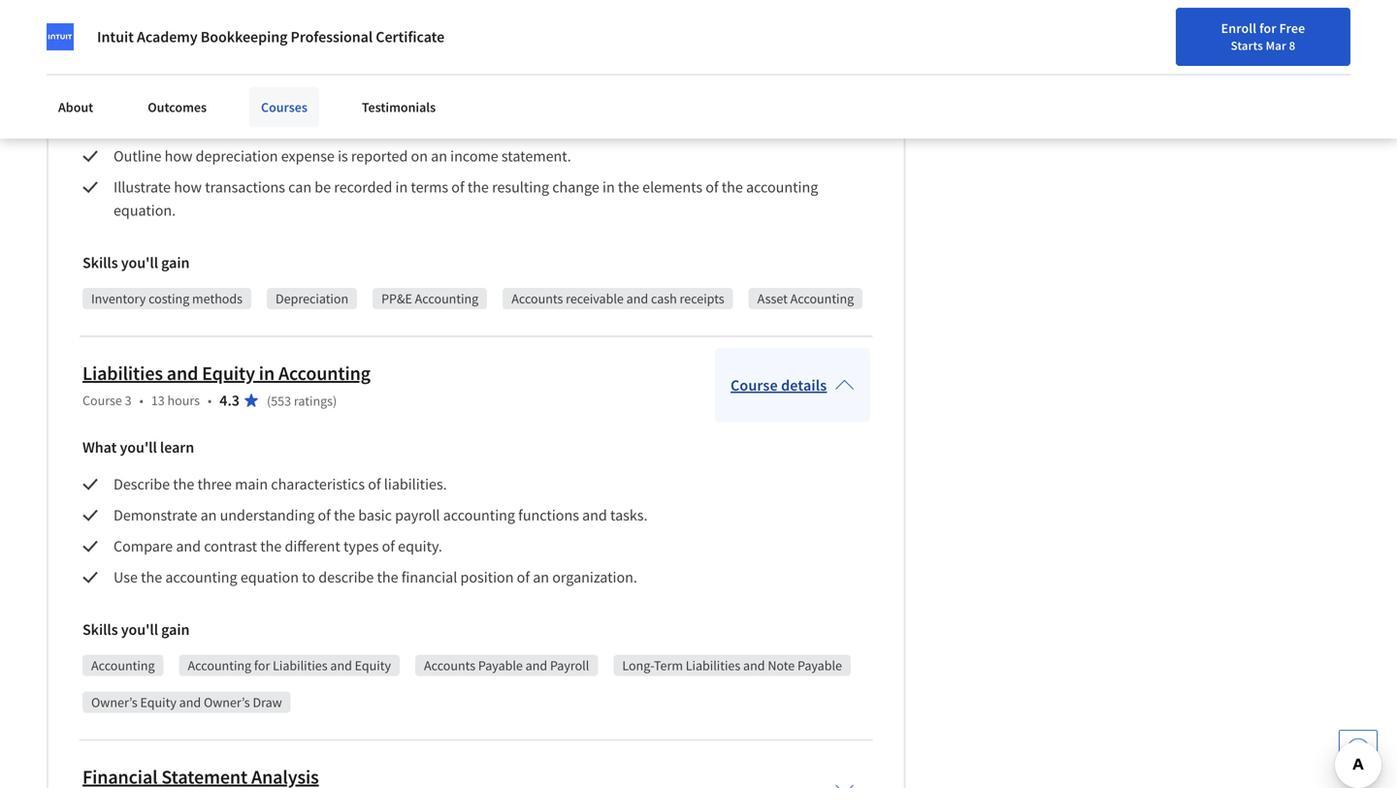 Task type: describe. For each thing, give the bounding box(es) containing it.
use the accounting equation to describe the financial position of an organization.
[[114, 568, 637, 588]]

the up equation
[[260, 537, 282, 557]]

payroll
[[395, 506, 440, 526]]

draw
[[253, 694, 282, 712]]

describe the three main characteristics of liabilities.
[[114, 475, 447, 495]]

cash
[[651, 290, 677, 308]]

0 vertical spatial types
[[276, 85, 311, 104]]

2 horizontal spatial in
[[603, 178, 615, 197]]

ratings
[[294, 393, 333, 410]]

business
[[384, 85, 441, 104]]

what
[[82, 438, 117, 458]]

tasks.
[[610, 506, 648, 526]]

certificate
[[376, 27, 445, 47]]

liabilities.
[[384, 475, 447, 495]]

liabilities and equity in accounting link
[[82, 362, 371, 386]]

about link
[[47, 87, 105, 127]]

and left tasks.
[[582, 506, 607, 526]]

starts
[[1231, 38, 1263, 53]]

the right elements at top
[[722, 178, 743, 197]]

how for illustrate
[[174, 178, 202, 197]]

basic
[[358, 506, 392, 526]]

equity.
[[398, 537, 442, 557]]

understanding
[[220, 506, 315, 526]]

bookkeeping
[[201, 27, 288, 47]]

be
[[315, 178, 331, 197]]

course for course details
[[731, 376, 778, 395]]

0 horizontal spatial accounting
[[165, 568, 237, 588]]

asset
[[757, 290, 788, 308]]

functions
[[518, 506, 579, 526]]

1 • from the left
[[139, 392, 143, 410]]

accounts receivable and cash receipts
[[512, 290, 724, 308]]

inventory.
[[373, 116, 438, 135]]

inventory
[[91, 290, 146, 308]]

1 vertical spatial an
[[200, 506, 217, 526]]

1 vertical spatial types
[[343, 537, 379, 557]]

free
[[1279, 19, 1305, 37]]

1 horizontal spatial in
[[395, 178, 408, 197]]

of left equity.
[[382, 537, 395, 557]]

academy
[[137, 27, 198, 47]]

a
[[373, 85, 381, 104]]

describe for describe the three main characteristics of liabilities.
[[114, 475, 170, 495]]

coursera image
[[23, 16, 147, 47]]

note
[[768, 658, 795, 675]]

(
[[267, 393, 271, 410]]

1 vertical spatial equity
[[355, 658, 391, 675]]

depreciation
[[276, 290, 348, 308]]

outcomes
[[148, 98, 207, 116]]

you'll for illustrate how transactions can be recorded in terms of the resulting change in the elements of the accounting equation.
[[121, 253, 158, 273]]

inventory costing methods
[[91, 290, 243, 308]]

course details
[[731, 376, 827, 395]]

organization.
[[552, 568, 637, 588]]

term
[[654, 658, 683, 675]]

is
[[338, 147, 348, 166]]

and left draw
[[179, 694, 201, 712]]

different
[[285, 537, 340, 557]]

characteristics
[[271, 475, 365, 495]]

describe for describe the importance of control over inventory.
[[114, 116, 170, 135]]

2 vertical spatial equity
[[140, 694, 176, 712]]

1 vertical spatial you'll
[[120, 438, 157, 458]]

what you'll learn
[[82, 438, 194, 458]]

courses
[[261, 98, 307, 116]]

outcomes link
[[136, 87, 218, 127]]

resulting
[[492, 178, 549, 197]]

statement.
[[502, 147, 571, 166]]

main
[[235, 475, 268, 495]]

illustrate
[[114, 178, 171, 197]]

of right the position
[[517, 568, 530, 588]]

for for liabilities
[[254, 658, 270, 675]]

course 3 • 13 hours •
[[82, 392, 212, 410]]

liabilities for accounting for liabilities and equity
[[273, 658, 328, 675]]

the right describe
[[377, 568, 398, 588]]

and left contrast
[[176, 537, 201, 557]]

pp&e accounting
[[381, 290, 479, 308]]

costing
[[149, 290, 189, 308]]

accounts for accounts receivable and cash receipts
[[512, 290, 563, 308]]

skills for use the accounting equation to describe the financial position of an organization.
[[82, 621, 118, 640]]

and left cash
[[626, 290, 648, 308]]

over
[[341, 116, 370, 135]]

details
[[781, 376, 827, 395]]

intuit academy bookkeeping professional certificate
[[97, 27, 445, 47]]

gain for how
[[161, 253, 190, 273]]

importance
[[197, 116, 272, 135]]

2 owner's from the left
[[204, 694, 250, 712]]

professional
[[291, 27, 373, 47]]

2 payable from the left
[[798, 658, 842, 675]]

outline
[[114, 147, 161, 166]]

summarize
[[114, 85, 187, 104]]

enroll
[[1221, 19, 1257, 37]]

of left control
[[275, 116, 288, 135]]

demonstrate
[[114, 506, 197, 526]]

and down describe
[[330, 658, 352, 675]]

pp&e
[[381, 290, 412, 308]]

of right elements at top
[[706, 178, 719, 197]]

2 • from the left
[[208, 392, 212, 410]]

methods
[[192, 290, 243, 308]]

assets
[[330, 85, 370, 104]]

0 vertical spatial equity
[[202, 362, 255, 386]]

learn
[[160, 438, 194, 458]]

control
[[291, 116, 338, 135]]



Task type: locate. For each thing, give the bounding box(es) containing it.
1 horizontal spatial owner's
[[204, 694, 250, 712]]

8
[[1289, 38, 1296, 53]]

financial
[[401, 568, 457, 588]]

and up hours
[[167, 362, 198, 386]]

3
[[125, 392, 132, 410]]

the left elements at top
[[618, 178, 639, 197]]

2 vertical spatial accounting
[[165, 568, 237, 588]]

to
[[302, 568, 315, 588]]

1 vertical spatial accounts
[[424, 658, 476, 675]]

the down summarize
[[173, 116, 194, 135]]

2 horizontal spatial accounting
[[746, 178, 818, 197]]

course details button
[[715, 349, 870, 423]]

receivable
[[566, 290, 624, 308]]

0 vertical spatial gain
[[161, 253, 190, 273]]

1 horizontal spatial an
[[431, 147, 447, 166]]

0 vertical spatial skills you'll gain
[[82, 253, 190, 273]]

0 vertical spatial an
[[431, 147, 447, 166]]

equation
[[240, 568, 299, 588]]

describe
[[318, 568, 374, 588]]

you'll for use the accounting equation to describe the financial position of an organization.
[[121, 621, 158, 640]]

course left the details
[[731, 376, 778, 395]]

1 horizontal spatial •
[[208, 392, 212, 410]]

skills you'll gain up inventory
[[82, 253, 190, 273]]

2 gain from the top
[[161, 621, 190, 640]]

testimonials
[[362, 98, 436, 116]]

enroll for free starts mar 8
[[1221, 19, 1305, 53]]

gain up costing
[[161, 253, 190, 273]]

transactions
[[205, 178, 285, 197]]

1 skills you'll gain from the top
[[82, 253, 190, 273]]

accounting inside illustrate how transactions can be recorded in terms of the resulting change in the elements of the accounting equation.
[[746, 178, 818, 197]]

owner's
[[91, 694, 138, 712], [204, 694, 250, 712]]

accounts left the receivable on the left top of the page
[[512, 290, 563, 308]]

describe
[[114, 116, 170, 135], [114, 475, 170, 495]]

•
[[139, 392, 143, 410], [208, 392, 212, 410]]

course inside 'dropdown button'
[[731, 376, 778, 395]]

553
[[271, 393, 291, 410]]

0 horizontal spatial in
[[259, 362, 275, 386]]

elements
[[642, 178, 702, 197]]

0 horizontal spatial liabilities
[[82, 362, 163, 386]]

1 vertical spatial skills
[[82, 621, 118, 640]]

accounting for liabilities and equity
[[188, 658, 391, 675]]

1 vertical spatial accounting
[[443, 506, 515, 526]]

you'll up inventory
[[121, 253, 158, 273]]

1 vertical spatial gain
[[161, 621, 190, 640]]

skills you'll gain
[[82, 253, 190, 273], [82, 621, 190, 640]]

1 horizontal spatial accounts
[[512, 290, 563, 308]]

in left the terms
[[395, 178, 408, 197]]

payable right note
[[798, 658, 842, 675]]

skills you'll gain for illustrate how transactions can be recorded in terms of the resulting change in the elements of the accounting equation.
[[82, 253, 190, 273]]

0 horizontal spatial for
[[254, 658, 270, 675]]

of down characteristics at bottom
[[318, 506, 331, 526]]

payable left payroll
[[478, 658, 523, 675]]

you'll down use
[[121, 621, 158, 640]]

on
[[411, 147, 428, 166]]

an
[[431, 147, 447, 166], [200, 506, 217, 526], [533, 568, 549, 588]]

• right the 3
[[139, 392, 143, 410]]

for for free
[[1259, 19, 1277, 37]]

of right the terms
[[451, 178, 464, 197]]

asset accounting
[[757, 290, 854, 308]]

1 horizontal spatial course
[[731, 376, 778, 395]]

types up describe the importance of control over inventory.
[[276, 85, 311, 104]]

0 horizontal spatial types
[[276, 85, 311, 104]]

2 skills you'll gain from the top
[[82, 621, 190, 640]]

terms
[[411, 178, 448, 197]]

2 horizontal spatial an
[[533, 568, 549, 588]]

1 horizontal spatial for
[[1259, 19, 1277, 37]]

1 horizontal spatial payable
[[798, 658, 842, 675]]

the left 'three'
[[173, 475, 194, 495]]

types down basic
[[343, 537, 379, 557]]

0 vertical spatial accounts
[[512, 290, 563, 308]]

demonstrate an understanding of the basic payroll accounting functions and tasks.
[[114, 506, 648, 526]]

skills down use
[[82, 621, 118, 640]]

liabilities and equity in accounting
[[82, 362, 371, 386]]

equation.
[[114, 201, 176, 220]]

how
[[165, 147, 193, 166], [174, 178, 202, 197]]

equity
[[202, 362, 255, 386], [355, 658, 391, 675], [140, 694, 176, 712]]

4.3
[[220, 391, 240, 411]]

2 skills from the top
[[82, 621, 118, 640]]

help center image
[[1347, 738, 1370, 762]]

1 horizontal spatial equity
[[202, 362, 255, 386]]

use
[[114, 568, 138, 588]]

course
[[731, 376, 778, 395], [82, 392, 122, 410]]

0 horizontal spatial accounts
[[424, 658, 476, 675]]

0 horizontal spatial payable
[[478, 658, 523, 675]]

gain for the
[[161, 621, 190, 640]]

about
[[58, 98, 93, 116]]

skills you'll gain down use
[[82, 621, 190, 640]]

an left organization.
[[533, 568, 549, 588]]

the right use
[[141, 568, 162, 588]]

in up (
[[259, 362, 275, 386]]

the left common
[[190, 85, 212, 104]]

accounts
[[512, 290, 563, 308], [424, 658, 476, 675]]

course for course 3 • 13 hours •
[[82, 392, 122, 410]]

liabilities up the 3
[[82, 362, 163, 386]]

1 horizontal spatial types
[[343, 537, 379, 557]]

0 vertical spatial how
[[165, 147, 193, 166]]

1 payable from the left
[[478, 658, 523, 675]]

0 vertical spatial skills
[[82, 253, 118, 273]]

intuit image
[[47, 23, 74, 50]]

common
[[215, 85, 273, 104]]

you'll left learn
[[120, 438, 157, 458]]

1 vertical spatial for
[[254, 658, 270, 675]]

0 vertical spatial describe
[[114, 116, 170, 135]]

0 horizontal spatial an
[[200, 506, 217, 526]]

liabilities
[[82, 362, 163, 386], [273, 658, 328, 675], [686, 658, 741, 675]]

for up mar
[[1259, 19, 1277, 37]]

accounts for accounts payable and payroll
[[424, 658, 476, 675]]

2 vertical spatial you'll
[[121, 621, 158, 640]]

for up draw
[[254, 658, 270, 675]]

accounts down financial
[[424, 658, 476, 675]]

liabilities up draw
[[273, 658, 328, 675]]

the
[[190, 85, 212, 104], [173, 116, 194, 135], [467, 178, 489, 197], [618, 178, 639, 197], [722, 178, 743, 197], [173, 475, 194, 495], [334, 506, 355, 526], [260, 537, 282, 557], [141, 568, 162, 588], [377, 568, 398, 588]]

of
[[314, 85, 327, 104], [275, 116, 288, 135], [451, 178, 464, 197], [706, 178, 719, 197], [368, 475, 381, 495], [318, 506, 331, 526], [382, 537, 395, 557], [517, 568, 530, 588]]

2 horizontal spatial equity
[[355, 658, 391, 675]]

can
[[288, 178, 312, 197]]

income
[[450, 147, 498, 166]]

0 horizontal spatial •
[[139, 392, 143, 410]]

payable
[[478, 658, 523, 675], [798, 658, 842, 675]]

0 horizontal spatial owner's
[[91, 694, 138, 712]]

describe the importance of control over inventory.
[[114, 116, 438, 135]]

course left the 3
[[82, 392, 122, 410]]

2 vertical spatial an
[[533, 568, 549, 588]]

0 horizontal spatial course
[[82, 392, 122, 410]]

intuit
[[97, 27, 134, 47]]

1 vertical spatial skills you'll gain
[[82, 621, 190, 640]]

summarize the common types of assets a business may have.
[[114, 85, 510, 104]]

may
[[444, 85, 472, 104]]

describe up outline
[[114, 116, 170, 135]]

courses link
[[249, 87, 319, 127]]

( 553 ratings )
[[267, 393, 337, 410]]

depreciation
[[196, 147, 278, 166]]

1 vertical spatial describe
[[114, 475, 170, 495]]

testimonials link
[[350, 87, 447, 127]]

mar
[[1266, 38, 1286, 53]]

1 skills from the top
[[82, 253, 118, 273]]

gain up owner's equity and owner's draw
[[161, 621, 190, 640]]

1 vertical spatial how
[[174, 178, 202, 197]]

types
[[276, 85, 311, 104], [343, 537, 379, 557]]

three
[[197, 475, 232, 495]]

long-term liabilities and note payable
[[622, 658, 842, 675]]

and left note
[[743, 658, 765, 675]]

liabilities right the term
[[686, 658, 741, 675]]

how for outline
[[165, 147, 193, 166]]

1 horizontal spatial accounting
[[443, 506, 515, 526]]

2 describe from the top
[[114, 475, 170, 495]]

payroll
[[550, 658, 589, 675]]

describe up demonstrate
[[114, 475, 170, 495]]

13
[[151, 392, 165, 410]]

skills up inventory
[[82, 253, 118, 273]]

outline how depreciation expense is reported on an income statement.
[[114, 147, 571, 166]]

for inside enroll for free starts mar 8
[[1259, 19, 1277, 37]]

skills for illustrate how transactions can be recorded in terms of the resulting change in the elements of the accounting equation.
[[82, 253, 118, 273]]

1 owner's from the left
[[91, 694, 138, 712]]

how right outline
[[165, 147, 193, 166]]

)
[[333, 393, 337, 410]]

• left 4.3
[[208, 392, 212, 410]]

an down 'three'
[[200, 506, 217, 526]]

0 vertical spatial you'll
[[121, 253, 158, 273]]

in right change
[[603, 178, 615, 197]]

menu item
[[1049, 19, 1174, 82]]

1 describe from the top
[[114, 116, 170, 135]]

an right on
[[431, 147, 447, 166]]

skills you'll gain for use the accounting equation to describe the financial position of an organization.
[[82, 621, 190, 640]]

the down income
[[467, 178, 489, 197]]

receipts
[[680, 290, 724, 308]]

the left basic
[[334, 506, 355, 526]]

compare and contrast the different types of equity.
[[114, 537, 442, 557]]

reported
[[351, 147, 408, 166]]

of up basic
[[368, 475, 381, 495]]

illustrate how transactions can be recorded in terms of the resulting change in the elements of the accounting equation.
[[114, 178, 821, 220]]

1 horizontal spatial liabilities
[[273, 658, 328, 675]]

0 vertical spatial accounting
[[746, 178, 818, 197]]

2 horizontal spatial liabilities
[[686, 658, 741, 675]]

None search field
[[277, 12, 597, 51]]

liabilities for long-term liabilities and note payable
[[686, 658, 741, 675]]

in
[[395, 178, 408, 197], [603, 178, 615, 197], [259, 362, 275, 386]]

1 gain from the top
[[161, 253, 190, 273]]

0 horizontal spatial equity
[[140, 694, 176, 712]]

contrast
[[204, 537, 257, 557]]

how right illustrate
[[174, 178, 202, 197]]

and left payroll
[[526, 658, 547, 675]]

0 vertical spatial for
[[1259, 19, 1277, 37]]

compare
[[114, 537, 173, 557]]

of left assets
[[314, 85, 327, 104]]

how inside illustrate how transactions can be recorded in terms of the resulting change in the elements of the accounting equation.
[[174, 178, 202, 197]]

have.
[[475, 85, 510, 104]]

recorded
[[334, 178, 392, 197]]

long-
[[622, 658, 654, 675]]

expense
[[281, 147, 335, 166]]

and
[[626, 290, 648, 308], [167, 362, 198, 386], [582, 506, 607, 526], [176, 537, 201, 557], [330, 658, 352, 675], [526, 658, 547, 675], [743, 658, 765, 675], [179, 694, 201, 712]]



Task type: vqa. For each thing, say whether or not it's contained in the screenshot.
Organization Name text box
no



